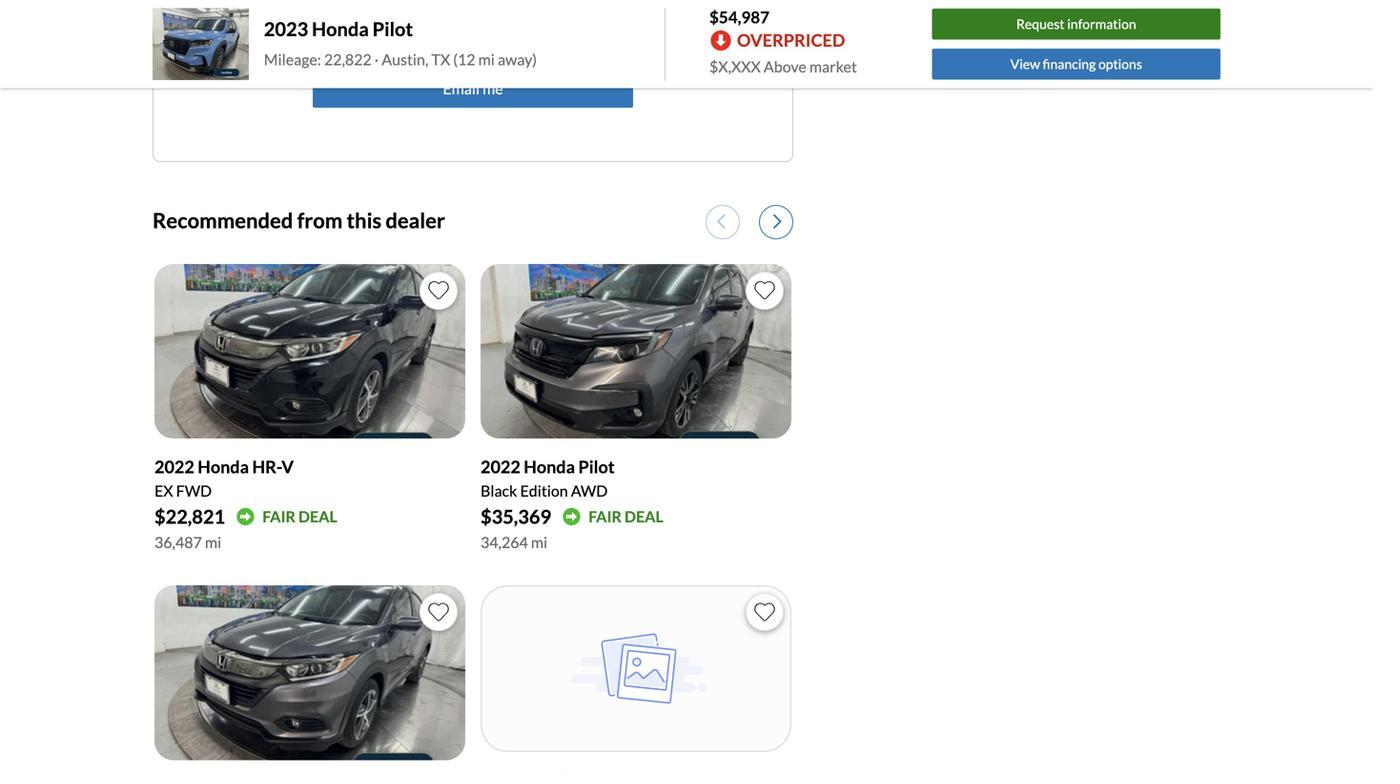 Task type: vqa. For each thing, say whether or not it's contained in the screenshot.
See corresponding to Search for Honda Accord
no



Task type: locate. For each thing, give the bounding box(es) containing it.
0 horizontal spatial honda
[[198, 456, 249, 477]]

honda for $22,821
[[198, 456, 249, 477]]

honda up '22,822'
[[312, 17, 369, 40]]

deal
[[299, 507, 337, 526], [625, 507, 664, 526]]

this right like
[[545, 26, 570, 44]]

email me
[[443, 79, 503, 98]]

(12
[[453, 50, 475, 69]]

22,822
[[324, 50, 372, 69]]

fair down awd
[[589, 507, 622, 526]]

1 deal from the left
[[299, 507, 337, 526]]

0 horizontal spatial 2022
[[154, 456, 194, 477]]

36,487 mi
[[154, 533, 221, 552]]

2 fair deal from the left
[[589, 507, 664, 526]]

deal right fair deal image
[[299, 507, 337, 526]]

pilot inside '2022 honda pilot black edition awd'
[[578, 456, 615, 477]]

2022
[[154, 456, 194, 477], [481, 456, 520, 477]]

pilot up awd
[[578, 456, 615, 477]]

1 2022 from the left
[[154, 456, 194, 477]]

honda inside 2023 honda pilot mileage: 22,822 · austin, tx (12 mi away)
[[312, 17, 369, 40]]

2022 up black on the bottom of the page
[[481, 456, 520, 477]]

2022 honda hr-v image
[[154, 264, 465, 439], [154, 586, 465, 761]]

1 horizontal spatial fair
[[589, 507, 622, 526]]

1 horizontal spatial me
[[483, 79, 503, 98]]

fair for $35,369
[[589, 507, 622, 526]]

awd
[[571, 482, 608, 500]]

2 deal from the left
[[625, 507, 664, 526]]

honda
[[312, 17, 369, 40], [198, 456, 249, 477], [524, 456, 575, 477]]

2 fair from the left
[[589, 507, 622, 526]]

from
[[297, 208, 343, 232]]

listings
[[467, 26, 515, 44]]

2 2022 honda hr-v image from the top
[[154, 586, 465, 761]]

1 horizontal spatial honda
[[312, 17, 369, 40]]

0 horizontal spatial mi
[[205, 533, 221, 552]]

deal for $35,369
[[625, 507, 664, 526]]

tx
[[431, 50, 450, 69]]

austin,
[[382, 50, 428, 69]]

0 horizontal spatial fair deal
[[263, 507, 337, 526]]

mileage:
[[264, 50, 321, 69]]

me left of
[[394, 26, 415, 44]]

mi inside 2023 honda pilot mileage: 22,822 · austin, tx (12 mi away)
[[478, 50, 495, 69]]

2022 honda hr-v ex fwd
[[154, 456, 294, 500]]

hr-
[[252, 456, 282, 477]]

fair deal
[[263, 507, 337, 526], [589, 507, 664, 526]]

fair right fair deal image
[[263, 507, 296, 526]]

mi for $35,369
[[531, 533, 547, 552]]

fair deal down v
[[263, 507, 337, 526]]

1 vertical spatial me
[[483, 79, 503, 98]]

2022 up ex
[[154, 456, 194, 477]]

honda inside 2022 honda hr-v ex fwd
[[198, 456, 249, 477]]

pilot left of
[[373, 17, 413, 40]]

new
[[435, 26, 464, 44]]

1 vertical spatial pilot
[[578, 456, 615, 477]]

pilot
[[373, 17, 413, 40], [578, 456, 615, 477]]

deal right fair deal icon
[[625, 507, 664, 526]]

me right email
[[483, 79, 503, 98]]

mi
[[478, 50, 495, 69], [205, 533, 221, 552], [531, 533, 547, 552]]

1 fair from the left
[[263, 507, 296, 526]]

me inside button
[[483, 79, 503, 98]]

request information button
[[932, 9, 1221, 40]]

mi right (12
[[478, 50, 495, 69]]

notify me of new listings like this one
[[347, 26, 599, 44]]

1 fair deal from the left
[[263, 507, 337, 526]]

0 horizontal spatial fair
[[263, 507, 296, 526]]

0 horizontal spatial pilot
[[373, 17, 413, 40]]

2022 inside 2022 honda hr-v ex fwd
[[154, 456, 194, 477]]

fair
[[263, 507, 296, 526], [589, 507, 622, 526]]

mi down $35,369
[[531, 533, 547, 552]]

edition
[[520, 482, 568, 500]]

2023 honda pilot image
[[153, 8, 249, 80]]

1 horizontal spatial pilot
[[578, 456, 615, 477]]

2022 inside '2022 honda pilot black edition awd'
[[481, 456, 520, 477]]

mi for $22,821
[[205, 533, 221, 552]]

2 horizontal spatial mi
[[531, 533, 547, 552]]

2023 honda pilot mileage: 22,822 · austin, tx (12 mi away)
[[264, 17, 537, 69]]

me
[[394, 26, 415, 44], [483, 79, 503, 98]]

fair deal down awd
[[589, 507, 664, 526]]

mi down $22,821
[[205, 533, 221, 552]]

1 horizontal spatial fair deal
[[589, 507, 664, 526]]

fair deal for $35,369
[[589, 507, 664, 526]]

2 2022 from the left
[[481, 456, 520, 477]]

1 2022 honda hr-v image from the top
[[154, 264, 465, 439]]

email me button
[[313, 69, 633, 108]]

0 vertical spatial me
[[394, 26, 415, 44]]

email
[[443, 79, 480, 98]]

pilot for 2023
[[373, 17, 413, 40]]

$35,369
[[481, 506, 551, 528]]

this
[[545, 26, 570, 44], [347, 208, 382, 232]]

honda up edition
[[524, 456, 575, 477]]

honda up the fwd
[[198, 456, 249, 477]]

1 horizontal spatial mi
[[478, 50, 495, 69]]

like
[[518, 26, 542, 44]]

0 vertical spatial this
[[545, 26, 570, 44]]

1 vertical spatial 2022 honda hr-v image
[[154, 586, 465, 761]]

2 horizontal spatial honda
[[524, 456, 575, 477]]

·
[[375, 50, 379, 69]]

1 vertical spatial this
[[347, 208, 382, 232]]

0 horizontal spatial me
[[394, 26, 415, 44]]

0 horizontal spatial this
[[347, 208, 382, 232]]

overpriced
[[737, 30, 845, 51]]

0 horizontal spatial deal
[[299, 507, 337, 526]]

recommended
[[153, 208, 293, 232]]

request
[[1016, 16, 1065, 32]]

this right from
[[347, 208, 382, 232]]

me for email
[[483, 79, 503, 98]]

34,264 mi
[[481, 533, 547, 552]]

1 horizontal spatial deal
[[625, 507, 664, 526]]

away)
[[498, 50, 537, 69]]

1 horizontal spatial 2022
[[481, 456, 520, 477]]

0 vertical spatial pilot
[[373, 17, 413, 40]]

pilot inside 2023 honda pilot mileage: 22,822 · austin, tx (12 mi away)
[[373, 17, 413, 40]]

0 vertical spatial 2022 honda hr-v image
[[154, 264, 465, 439]]

view
[[1011, 56, 1040, 72]]

honda inside '2022 honda pilot black edition awd'
[[524, 456, 575, 477]]

deal for $22,821
[[299, 507, 337, 526]]

1 horizontal spatial this
[[545, 26, 570, 44]]



Task type: describe. For each thing, give the bounding box(es) containing it.
scroll right image
[[774, 213, 782, 230]]

fair for $22,821
[[263, 507, 296, 526]]

of
[[418, 26, 432, 44]]

$54,987
[[709, 7, 770, 27]]

fair deal for $22,821
[[263, 507, 337, 526]]

fair deal image
[[237, 508, 255, 526]]

one
[[573, 26, 599, 44]]

fair deal image
[[563, 508, 581, 526]]

$x,xxx above market
[[709, 57, 857, 76]]

scroll left image
[[717, 213, 726, 230]]

options
[[1099, 56, 1142, 72]]

36,487
[[154, 533, 202, 552]]

ex
[[154, 482, 173, 500]]

fwd
[[176, 482, 212, 500]]

view financing options
[[1011, 56, 1142, 72]]

2022 honda pilot image
[[481, 264, 791, 439]]

pilot for 2022
[[578, 456, 615, 477]]

notify
[[347, 26, 391, 44]]

me for notify
[[394, 26, 415, 44]]

34,264
[[481, 533, 528, 552]]

2022 honda pilot black edition awd
[[481, 456, 615, 500]]

recommended from this dealer
[[153, 208, 445, 232]]

2022 for $35,369
[[481, 456, 520, 477]]

$22,821
[[154, 506, 225, 528]]

2022 for $22,821
[[154, 456, 194, 477]]

request information
[[1016, 16, 1136, 32]]

2023
[[264, 17, 308, 40]]

v
[[282, 456, 294, 477]]

above
[[764, 57, 807, 76]]

2021 honda cr-v image
[[481, 586, 791, 753]]

black
[[481, 482, 517, 500]]

honda for $35,369
[[524, 456, 575, 477]]

information
[[1067, 16, 1136, 32]]

financing
[[1043, 56, 1096, 72]]

dealer
[[386, 208, 445, 232]]

view financing options button
[[932, 49, 1221, 80]]

$x,xxx
[[709, 57, 761, 76]]

market
[[810, 57, 857, 76]]



